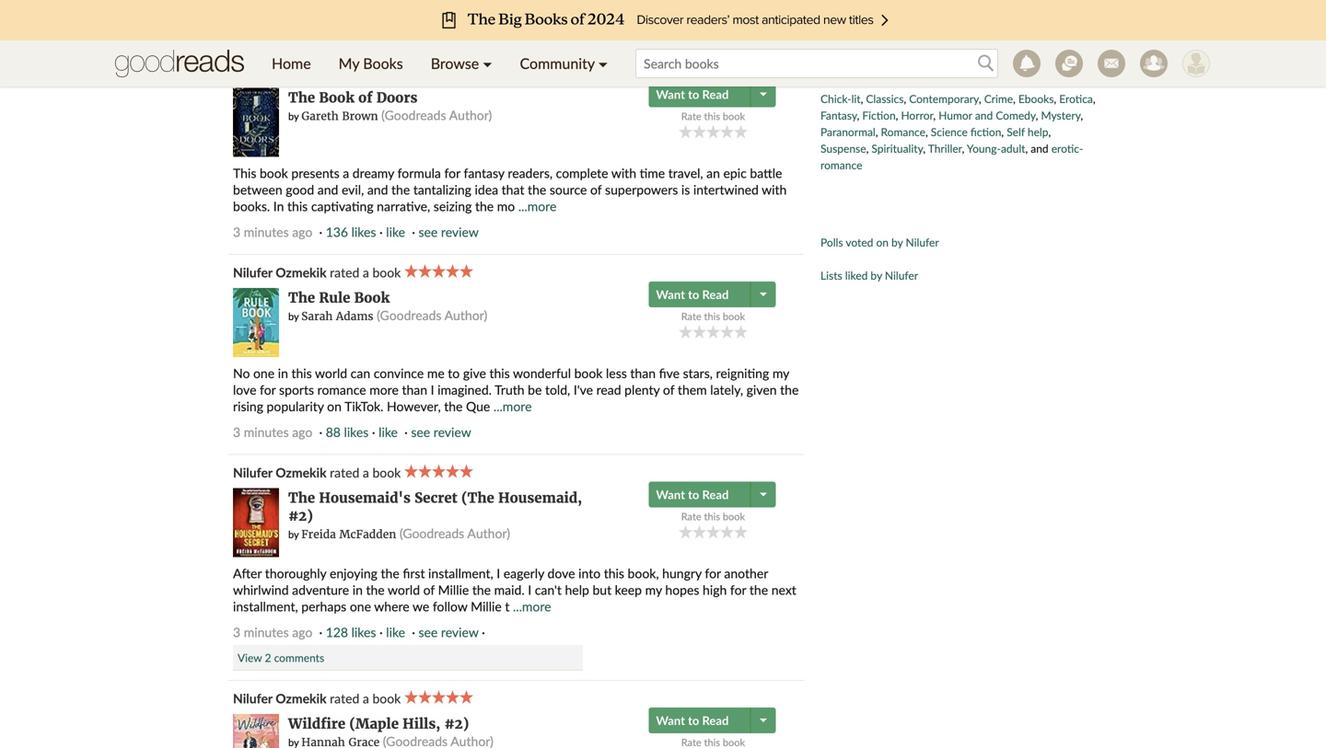 Task type: describe. For each thing, give the bounding box(es) containing it.
1 horizontal spatial with
[[762, 182, 787, 197]]

housemaid,
[[498, 489, 582, 507]]

books
[[363, 54, 403, 72]]

polls voted on by nilufer
[[821, 236, 939, 249]]

housemaid's
[[319, 489, 411, 507]]

popularity
[[267, 399, 324, 414]]

88
[[326, 424, 341, 440]]

1 horizontal spatial i
[[497, 566, 500, 581]]

whirlwind
[[233, 582, 289, 598]]

by inside the housemaid's secret (the housemaid, #2) by freida mcfadden (goodreads author)
[[288, 528, 299, 541]]

1 horizontal spatial than
[[630, 365, 656, 381]]

liked
[[845, 269, 868, 282]]

want for the housemaid's secret (the housemaid, #2)
[[656, 487, 685, 502]]

read for the rule book
[[702, 287, 729, 302]]

paranormal
[[821, 125, 876, 139]]

0 vertical spatial installment,
[[428, 566, 493, 581]]

2
[[265, 651, 271, 665]]

evil,
[[342, 182, 364, 197]]

wildfire (maple hills, #2)
[[288, 715, 469, 733]]

romance inside no one in this world can convince me to give this wonderful book less than five stars, reigniting my love for sports romance more than i imagined. truth be told, i've read plenty of them lately, given the rising popularity on tiktok. however, the que
[[317, 382, 366, 398]]

and down presents
[[318, 182, 338, 197]]

nilufer down polls voted on by nilufer
[[885, 269, 918, 282]]

3 3 minutes ago link from the top
[[233, 625, 312, 640]]

rate for the housemaid's secret (the housemaid, #2)
[[681, 511, 702, 523]]

a up (maple on the left of page
[[363, 691, 369, 707]]

lately,
[[710, 382, 743, 398]]

and up the fiction
[[975, 109, 993, 122]]

polls
[[821, 236, 843, 249]]

erotica link
[[1059, 92, 1093, 105]]

community ▾ button
[[506, 41, 622, 87]]

nilufer ozmekik link for the rule book
[[233, 265, 327, 280]]

can't
[[535, 582, 562, 598]]

imagined.
[[438, 382, 492, 398]]

fantasy link
[[821, 109, 857, 122]]

help inside after thoroughly enjoying the first installment, i eagerly dove into this book, hungry for another whirlwind adventure in the world of millie the maid. i can't help but keep my hopes high for the next installment, perhaps one where we follow millie t
[[565, 582, 589, 598]]

first
[[403, 566, 425, 581]]

after thoroughly enjoying the first installment, i eagerly dove into this book, hungry for another whirlwind adventure in the world of millie the maid. i can't help but keep my hopes high for the next installment, perhaps one where we follow millie t
[[233, 566, 797, 615]]

suspense
[[821, 142, 866, 155]]

3 for 3 minutes ago · 88 likes · like · see review
[[233, 424, 241, 440]]

hopes
[[665, 582, 699, 598]]

the down readers,
[[528, 182, 546, 197]]

this up an
[[704, 110, 720, 122]]

2 vertical spatial likes
[[351, 625, 376, 640]]

nilufer ozmekik link for the housemaid's secret (the housemaid, #2)
[[233, 465, 327, 481]]

this up truth
[[489, 365, 510, 381]]

more
[[370, 382, 399, 398]]

sports
[[279, 382, 314, 398]]

plenty
[[625, 382, 660, 398]]

genres
[[876, 62, 919, 75]]

128 likes link
[[326, 625, 376, 640]]

enjoying
[[330, 566, 378, 581]]

my group discussions image
[[1055, 50, 1083, 77]]

1 horizontal spatial millie
[[471, 599, 502, 615]]

ozmekik for the book of doors
[[276, 64, 327, 80]]

· down we
[[412, 625, 415, 640]]

· left 88
[[319, 424, 322, 440]]

...more for imagined.
[[494, 399, 532, 414]]

the book of doors by gareth  brown (goodreads author)
[[288, 89, 492, 123]]

romance link
[[881, 125, 926, 139]]

(goodreads inside the rule book by sarah       adams (goodreads author)
[[377, 307, 442, 323]]

presents
[[291, 165, 340, 181]]

(goodreads inside the housemaid's secret (the housemaid, #2) by freida mcfadden (goodreads author)
[[400, 526, 464, 541]]

the rule book link
[[288, 289, 390, 307]]

help inside chick-lit , classics , contemporary , crime , ebooks , erotica , fantasy , fiction , horror , humor and comedy , mystery , paranormal , romance , science fiction , self help , suspense , spirituality , thriller , young-adult , and
[[1028, 125, 1049, 139]]

high
[[703, 582, 727, 598]]

eagerly
[[504, 566, 544, 581]]

this up sports
[[291, 365, 312, 381]]

...more for source
[[518, 198, 557, 214]]

book inside this book presents a dreamy formula for fantasy readers, complete with time travel, an epic battle between good and evil, and the tantalizing idea that the source of superpowers is intertwined with books. in this captivating narrative, seizing the mo
[[260, 165, 288, 181]]

want to read button for the rule book
[[649, 282, 753, 307]]

in inside after thoroughly enjoying the first installment, i eagerly dove into this book, hungry for another whirlwind adventure in the world of millie the maid. i can't help but keep my hopes high for the next installment, perhaps one where we follow millie t
[[352, 582, 363, 598]]

read for wildfire (maple hills, #2)
[[702, 714, 729, 728]]

travel,
[[668, 165, 703, 181]]

good
[[286, 182, 314, 197]]

want to read for the housemaid's secret (the housemaid, #2)
[[656, 487, 729, 502]]

by inside the rule book by sarah       adams (goodreads author)
[[288, 310, 299, 323]]

· right 136 likes link
[[380, 224, 383, 240]]

science
[[931, 125, 968, 139]]

dove
[[548, 566, 575, 581]]

book up the reigniting at the right
[[723, 310, 745, 323]]

self
[[1007, 125, 1025, 139]]

want to read for wildfire (maple hills, #2)
[[656, 714, 729, 728]]

the right the given
[[780, 382, 799, 398]]

2 vertical spatial see
[[419, 625, 438, 640]]

seizing
[[434, 198, 472, 214]]

like for 88 likes
[[379, 424, 398, 440]]

nilufer's
[[228, 26, 282, 39]]

thriller
[[928, 142, 962, 155]]

contemporary link
[[909, 92, 979, 105]]

the up where
[[366, 582, 385, 598]]

readers,
[[508, 165, 553, 181]]

the down idea at the top of page
[[475, 198, 494, 214]]

given
[[747, 382, 777, 398]]

book up the rule book by sarah       adams (goodreads author)
[[373, 265, 401, 280]]

(the
[[461, 489, 494, 507]]

i inside no one in this world can convince me to give this wonderful book less than five stars, reigniting my love for sports romance more than i imagined. truth be told, i've read plenty of them lately, given the rising popularity on tiktok. however, the que
[[431, 382, 434, 398]]

intertwined
[[693, 182, 759, 197]]

1 vertical spatial #2)
[[444, 715, 469, 733]]

want to read for the book of doors
[[656, 87, 729, 102]]

freida
[[301, 528, 336, 542]]

· down narrative,
[[412, 224, 415, 240]]

book up another
[[723, 511, 745, 523]]

my inside after thoroughly enjoying the first installment, i eagerly dove into this book, hungry for another whirlwind adventure in the world of millie the maid. i can't help but keep my hopes high for the next installment, perhaps one where we follow millie t
[[645, 582, 662, 598]]

view 2 comments
[[238, 651, 324, 665]]

ozmekik for wildfire (maple hills, #2)
[[276, 691, 327, 707]]

mo
[[497, 198, 515, 214]]

adams
[[336, 309, 373, 324]]

complete
[[556, 165, 608, 181]]

young-
[[967, 142, 1001, 155]]

idea
[[475, 182, 498, 197]]

Search books text field
[[636, 49, 998, 78]]

the left maid.
[[472, 582, 491, 598]]

brown
[[342, 109, 378, 123]]

3 for 3 minutes ago · 128 likes · like · see review ·
[[233, 625, 241, 640]]

but
[[593, 582, 612, 598]]

likes for 136 likes
[[351, 224, 376, 240]]

ozmekik for the housemaid's secret (the housemaid, #2)
[[276, 465, 327, 481]]

rate for the book of doors
[[681, 110, 702, 122]]

· left 128
[[319, 625, 322, 640]]

see for 88 likes
[[411, 424, 430, 440]]

my books
[[339, 54, 403, 72]]

for up high
[[705, 566, 721, 581]]

fantasy
[[464, 165, 505, 181]]

voted
[[846, 236, 873, 249]]

book up epic
[[723, 110, 745, 122]]

see review link for 3 minutes ago · 136 likes · like · see review
[[419, 224, 479, 240]]

read for the book of doors
[[702, 87, 729, 102]]

the up narrative,
[[391, 182, 410, 197]]

minutes for 3 minutes ago · 88 likes · like · see review
[[244, 424, 289, 440]]

perhaps
[[301, 599, 347, 615]]

community ▾
[[520, 54, 608, 72]]

· down after thoroughly enjoying the first installment, i eagerly dove into this book, hungry for another whirlwind adventure in the world of millie the maid. i can't help but keep my hopes high for the next installment, perhaps one where we follow millie t
[[482, 625, 485, 640]]

ozmekik for the rule book
[[276, 265, 327, 280]]

see for 136 likes
[[419, 224, 438, 240]]

nilufer for the rule book
[[233, 265, 272, 280]]

doors
[[376, 89, 418, 106]]

favorite
[[821, 62, 874, 75]]

spirituality link
[[872, 142, 923, 155]]

this up high
[[704, 511, 720, 523]]

see review link for ·
[[419, 625, 479, 640]]

author) inside the book of doors by gareth  brown (goodreads author)
[[449, 107, 492, 123]]

rated for housemaid's
[[330, 465, 360, 481]]

adult
[[1001, 142, 1026, 155]]

ago for 88 likes
[[292, 424, 312, 440]]

like link for 136 likes
[[386, 224, 405, 240]]

· left '136'
[[319, 224, 322, 240]]

browse
[[431, 54, 479, 72]]

tantalizing
[[413, 182, 472, 197]]

book inside no one in this world can convince me to give this wonderful book less than five stars, reigniting my love for sports romance more than i imagined. truth be told, i've read plenty of them lately, given the rising popularity on tiktok. however, the que
[[574, 365, 603, 381]]

be
[[528, 382, 542, 398]]

for inside this book presents a dreamy formula for fantasy readers, complete with time travel, an epic battle between good and evil, and the tantalizing idea that the source of superpowers is intertwined with books. in this captivating narrative, seizing the mo
[[444, 165, 460, 181]]

mystery link
[[1041, 109, 1081, 122]]

thoroughly
[[265, 566, 326, 581]]

of inside no one in this world can convince me to give this wonderful book less than five stars, reigniting my love for sports romance more than i imagined. truth be told, i've read plenty of them lately, given the rising popularity on tiktok. however, the que
[[663, 382, 675, 398]]

rule
[[319, 289, 350, 307]]

humor
[[939, 109, 972, 122]]

in inside no one in this world can convince me to give this wonderful book less than five stars, reigniting my love for sports romance more than i imagined. truth be told, i've read plenty of them lately, given the rising popularity on tiktok. however, the que
[[278, 365, 288, 381]]

wildfire (maple hills, #2) link
[[288, 715, 469, 733]]

nilufer for wildfire (maple hills, #2)
[[233, 691, 272, 707]]

lists liked by nilufer link
[[821, 269, 918, 282]]

horror link
[[901, 109, 933, 122]]

formula
[[398, 165, 441, 181]]

like link for 128 likes
[[386, 625, 405, 640]]

the for the rule book
[[288, 289, 315, 307]]

nilufer ozmekik rated a book for book
[[233, 64, 404, 80]]

· down however,
[[404, 424, 408, 440]]

1 horizontal spatial on
[[876, 236, 889, 249]]

4 nilufer ozmekik rated a book from the top
[[233, 691, 404, 707]]

and down "dreamy"
[[367, 182, 388, 197]]

where
[[374, 599, 410, 615]]

my inside no one in this world can convince me to give this wonderful book less than five stars, reigniting my love for sports romance more than i imagined. truth be told, i've read plenty of them lately, given the rising popularity on tiktok. however, the que
[[773, 365, 789, 381]]

less
[[606, 365, 627, 381]]

rate for the rule book
[[681, 310, 702, 323]]

convince
[[374, 365, 424, 381]]

this up stars,
[[704, 310, 720, 323]]



Task type: vqa. For each thing, say whether or not it's contained in the screenshot.
88 at left
yes



Task type: locate. For each thing, give the bounding box(es) containing it.
0 vertical spatial author)
[[449, 107, 492, 123]]

2 3 from the top
[[233, 424, 241, 440]]

...more down that
[[518, 198, 557, 214]]

world inside no one in this world can convince me to give this wonderful book less than five stars, reigniting my love for sports romance more than i imagined. truth be told, i've read plenty of them lately, given the rising popularity on tiktok. however, the que
[[315, 365, 347, 381]]

a
[[363, 64, 369, 80], [343, 165, 349, 181], [363, 265, 369, 280], [363, 465, 369, 481], [363, 691, 369, 707]]

▾ right browse
[[483, 54, 492, 72]]

▾ inside popup button
[[598, 54, 608, 72]]

0 vertical spatial ...more
[[518, 198, 557, 214]]

2 vertical spatial see review link
[[419, 625, 479, 640]]

rate this book for the housemaid's secret (the housemaid, #2)
[[681, 511, 745, 523]]

3 want to read button from the top
[[649, 482, 753, 508]]

no one in this world can convince me to give this wonderful book less than five stars, reigniting my love for sports romance more than i imagined. truth be told, i've read plenty of them lately, given the rising popularity on tiktok. however, the que
[[233, 365, 799, 414]]

no
[[233, 365, 250, 381]]

0 vertical spatial likes
[[351, 224, 376, 240]]

0 vertical spatial review
[[441, 224, 479, 240]]

hills,
[[403, 715, 440, 733]]

3 ago from the top
[[292, 625, 312, 640]]

installment, down 'whirlwind'
[[233, 599, 298, 615]]

rated for book
[[330, 64, 360, 80]]

...more link for imagined.
[[494, 399, 532, 414]]

the book of doors by gareth  brown image
[[233, 88, 279, 157]]

rate this book up stars,
[[681, 310, 745, 323]]

0 vertical spatial (goodreads
[[381, 107, 446, 123]]

science fiction link
[[931, 125, 1002, 139]]

0 vertical spatial 3
[[233, 224, 241, 240]]

2 rated from the top
[[330, 265, 360, 280]]

2 vertical spatial minutes
[[244, 625, 289, 640]]

minutes down in
[[244, 224, 289, 240]]

world inside after thoroughly enjoying the first installment, i eagerly dove into this book, hungry for another whirlwind adventure in the world of millie the maid. i can't help but keep my hopes high for the next installment, perhaps one where we follow millie t
[[388, 582, 420, 598]]

suspense link
[[821, 142, 866, 155]]

nilufer ozmekik rated a book for housemaid's
[[233, 465, 404, 481]]

mcfadden
[[339, 528, 396, 542]]

for up the tantalizing
[[444, 165, 460, 181]]

3 rated from the top
[[330, 465, 360, 481]]

want for the book of doors
[[656, 87, 685, 102]]

1 horizontal spatial world
[[388, 582, 420, 598]]

0 vertical spatial minutes
[[244, 224, 289, 240]]

...more for help
[[513, 599, 551, 615]]

2 horizontal spatial i
[[528, 582, 532, 598]]

0 vertical spatial rate this book
[[681, 110, 745, 122]]

nilufer for the book of doors
[[233, 64, 272, 80]]

1 vertical spatial rate this book
[[681, 310, 745, 323]]

narrative,
[[377, 198, 430, 214]]

1 vertical spatial help
[[565, 582, 589, 598]]

help
[[1028, 125, 1049, 139], [565, 582, 589, 598]]

1 vertical spatial author)
[[444, 307, 487, 323]]

0 vertical spatial on
[[876, 236, 889, 249]]

0 vertical spatial millie
[[438, 582, 469, 598]]

0 horizontal spatial one
[[253, 365, 275, 381]]

2 minutes from the top
[[244, 424, 289, 440]]

que
[[466, 399, 490, 414]]

3 3 from the top
[[233, 625, 241, 640]]

·
[[319, 224, 322, 240], [380, 224, 383, 240], [412, 224, 415, 240], [319, 424, 322, 440], [372, 424, 375, 440], [404, 424, 408, 440], [319, 625, 322, 640], [380, 625, 383, 640], [412, 625, 415, 640], [482, 625, 485, 640]]

2 vertical spatial ...more link
[[513, 599, 551, 615]]

ago for 136 likes
[[292, 224, 312, 240]]

a for book
[[363, 64, 369, 80]]

five
[[659, 365, 680, 381]]

the inside the rule book by sarah       adams (goodreads author)
[[288, 289, 315, 307]]

2 rate this book from the top
[[681, 310, 745, 323]]

want to read for the rule book
[[656, 287, 729, 302]]

1 minutes from the top
[[244, 224, 289, 240]]

want for the rule book
[[656, 287, 685, 302]]

...more link down truth
[[494, 399, 532, 414]]

want for wildfire (maple hills, #2)
[[656, 714, 685, 728]]

wildfire by hannah  grace image
[[233, 715, 279, 749]]

the housemaid's secret (the housemaid, #2) link
[[288, 489, 582, 525]]

the
[[288, 89, 315, 106], [288, 289, 315, 307], [288, 489, 315, 507]]

follow
[[433, 599, 468, 615]]

#2) right hills,
[[444, 715, 469, 733]]

1 vertical spatial romance
[[317, 382, 366, 398]]

erotic- romance link
[[821, 142, 1083, 172]]

1 vertical spatial (goodreads
[[377, 307, 442, 323]]

minutes down rising
[[244, 424, 289, 440]]

4 want to read button from the top
[[649, 708, 753, 734]]

nilufer up 'lists liked by nilufer' link
[[906, 236, 939, 249]]

1 vertical spatial see
[[411, 424, 430, 440]]

than up however,
[[402, 382, 427, 398]]

0 horizontal spatial #2)
[[288, 507, 313, 525]]

0 vertical spatial see
[[419, 224, 438, 240]]

1 nilufer ozmekik rated a book from the top
[[233, 64, 404, 80]]

(goodreads inside the book of doors by gareth  brown (goodreads author)
[[381, 107, 446, 123]]

▾ for browse ▾
[[483, 54, 492, 72]]

and
[[975, 109, 993, 122], [1031, 142, 1049, 155], [318, 182, 338, 197], [367, 182, 388, 197]]

1 vertical spatial in
[[352, 582, 363, 598]]

2 want to read button from the top
[[649, 282, 753, 307]]

1 vertical spatial one
[[350, 599, 371, 615]]

with down battle
[[762, 182, 787, 197]]

4 ozmekik from the top
[[276, 691, 327, 707]]

2 vertical spatial 3
[[233, 625, 241, 640]]

fantasy
[[821, 109, 857, 122]]

on right voted
[[876, 236, 889, 249]]

2 vertical spatial the
[[288, 489, 315, 507]]

rate this book for the book of doors
[[681, 110, 745, 122]]

0 vertical spatial like
[[386, 224, 405, 240]]

1 vertical spatial likes
[[344, 424, 369, 440]]

by left sarah
[[288, 310, 299, 323]]

4 want to read from the top
[[656, 714, 729, 728]]

3 minutes ago · 128 likes · like · see review ·
[[233, 625, 488, 640]]

and down self help link
[[1031, 142, 1049, 155]]

4 rated from the top
[[330, 691, 360, 707]]

rss
[[790, 26, 804, 39]]

erotica
[[1059, 92, 1093, 105]]

1 vertical spatial minutes
[[244, 424, 289, 440]]

i down eagerly
[[528, 582, 532, 598]]

rising
[[233, 399, 263, 414]]

3
[[233, 224, 241, 240], [233, 424, 241, 440], [233, 625, 241, 640]]

self help link
[[1007, 125, 1049, 139]]

0 vertical spatial one
[[253, 365, 275, 381]]

1 the from the top
[[288, 89, 315, 106]]

nilufer ozmekik rated a book for rule
[[233, 265, 404, 280]]

0 vertical spatial ago
[[292, 224, 312, 240]]

4 nilufer ozmekik link from the top
[[233, 691, 327, 707]]

3 minutes ago link up 2
[[233, 625, 312, 640]]

minutes for 3 minutes ago · 128 likes · like · see review ·
[[244, 625, 289, 640]]

nilufer ozmekik rated a book up rule
[[233, 265, 404, 280]]

a for rule
[[363, 265, 369, 280]]

1 vertical spatial book
[[354, 289, 390, 307]]

...more link for source
[[518, 198, 557, 214]]

the up sarah
[[288, 289, 315, 307]]

i up maid.
[[497, 566, 500, 581]]

ago up comments at bottom left
[[292, 625, 312, 640]]

1 rated from the top
[[330, 64, 360, 80]]

maid.
[[494, 582, 525, 598]]

tiktok.
[[345, 399, 384, 414]]

(goodreads down the housemaid's secret (the housemaid, #2) link
[[400, 526, 464, 541]]

a up the rule book link
[[363, 265, 369, 280]]

after
[[233, 566, 262, 581]]

book inside the book of doors by gareth  brown (goodreads author)
[[319, 89, 355, 106]]

1 rate this book from the top
[[681, 110, 745, 122]]

1 vertical spatial like link
[[379, 424, 398, 440]]

3 for 3 minutes ago · 136 likes · like · see review
[[233, 224, 241, 240]]

0 vertical spatial than
[[630, 365, 656, 381]]

review
[[441, 224, 479, 240], [434, 424, 471, 440], [441, 625, 479, 640]]

0 horizontal spatial installment,
[[233, 599, 298, 615]]

home
[[272, 54, 311, 72]]

them
[[678, 382, 707, 398]]

1 nilufer ozmekik link from the top
[[233, 64, 327, 80]]

1 vertical spatial see review link
[[411, 424, 471, 440]]

1 want to read button from the top
[[649, 81, 753, 107]]

1 vertical spatial 3
[[233, 424, 241, 440]]

like down narrative,
[[386, 224, 405, 240]]

1 vertical spatial review
[[434, 424, 471, 440]]

want to read button for the book of doors
[[649, 81, 753, 107]]

2 ozmekik from the top
[[276, 265, 327, 280]]

by right voted
[[892, 236, 903, 249]]

minutes
[[244, 224, 289, 240], [244, 424, 289, 440], [244, 625, 289, 640]]

to inside no one in this world can convince me to give this wonderful book less than five stars, reigniting my love for sports romance more than i imagined. truth be told, i've read plenty of them lately, given the rising popularity on tiktok. however, the que
[[448, 365, 460, 381]]

1 vertical spatial installment,
[[233, 599, 298, 615]]

review down que
[[434, 424, 471, 440]]

for down another
[[730, 582, 746, 598]]

likes right 88
[[344, 424, 369, 440]]

of inside this book presents a dreamy formula for fantasy readers, complete with time travel, an epic battle between good and evil, and the tantalizing idea that the source of superpowers is intertwined with books. in this captivating narrative, seizing the mo
[[590, 182, 602, 197]]

nilufer ozmekik link down nilufer's recent updates
[[233, 64, 327, 80]]

1 vertical spatial rate
[[681, 310, 702, 323]]

gareth
[[301, 109, 339, 123]]

book,
[[628, 566, 659, 581]]

review for 3 minutes ago · 136 likes · like · see review
[[441, 224, 479, 240]]

in
[[273, 198, 284, 214]]

0 vertical spatial rate
[[681, 110, 702, 122]]

0 vertical spatial #2)
[[288, 507, 313, 525]]

spirituality
[[872, 142, 923, 155]]

rate up travel,
[[681, 110, 702, 122]]

1 vertical spatial millie
[[471, 599, 502, 615]]

0 vertical spatial my
[[773, 365, 789, 381]]

for inside no one in this world can convince me to give this wonderful book less than five stars, reigniting my love for sports romance more than i imagined. truth be told, i've read plenty of them lately, given the rising popularity on tiktok. however, the que
[[260, 382, 276, 398]]

0 horizontal spatial on
[[327, 399, 342, 414]]

see down narrative,
[[419, 224, 438, 240]]

world down first
[[388, 582, 420, 598]]

the for the book of doors
[[288, 89, 315, 106]]

recent
[[285, 26, 327, 39]]

...more down truth
[[494, 399, 532, 414]]

book up doors
[[373, 64, 401, 80]]

romance inside erotic- romance
[[821, 158, 862, 172]]

book up i've
[[574, 365, 603, 381]]

nilufer for the housemaid's secret (the housemaid, #2)
[[233, 465, 272, 481]]

0 vertical spatial 3 minutes ago link
[[233, 224, 312, 240]]

sarah       adams link
[[301, 309, 373, 324]]

0 vertical spatial i
[[431, 382, 434, 398]]

book up gareth  brown link
[[319, 89, 355, 106]]

by inside the book of doors by gareth  brown (goodreads author)
[[288, 110, 299, 122]]

1 want to read from the top
[[656, 87, 729, 102]]

menu containing home
[[258, 41, 622, 87]]

nilufer ozmekik link up the housemaid's secret by freida mcfadden image
[[233, 465, 327, 481]]

book up adams
[[354, 289, 390, 307]]

book inside the rule book by sarah       adams (goodreads author)
[[354, 289, 390, 307]]

(goodreads down doors
[[381, 107, 446, 123]]

to for secret
[[688, 487, 699, 502]]

want to read button for the housemaid's secret (the housemaid, #2)
[[649, 482, 753, 508]]

truth
[[495, 382, 525, 398]]

rated
[[330, 64, 360, 80], [330, 265, 360, 280], [330, 465, 360, 481], [330, 691, 360, 707]]

minutes for 3 minutes ago · 136 likes · like · see review
[[244, 224, 289, 240]]

136
[[326, 224, 348, 240]]

by left freida
[[288, 528, 299, 541]]

rss link
[[790, 26, 804, 39]]

book
[[373, 64, 401, 80], [723, 110, 745, 122], [260, 165, 288, 181], [373, 265, 401, 280], [723, 310, 745, 323], [574, 365, 603, 381], [373, 465, 401, 481], [723, 511, 745, 523], [373, 691, 401, 707]]

1 ▾ from the left
[[483, 54, 492, 72]]

2 rate from the top
[[681, 310, 702, 323]]

2 want from the top
[[656, 287, 685, 302]]

3 minutes ago link down in
[[233, 224, 312, 240]]

the rule book by sarah       adams image
[[233, 288, 279, 357]]

the down imagined. in the bottom of the page
[[444, 399, 463, 414]]

battle
[[750, 165, 782, 181]]

between
[[233, 182, 282, 197]]

1 horizontal spatial my
[[773, 365, 789, 381]]

3 minutes ago · 136 likes · like · see review
[[233, 224, 479, 240]]

3 ozmekik from the top
[[276, 465, 327, 481]]

the for the housemaid's secret (the housemaid, #2)
[[288, 489, 315, 507]]

one up 3 minutes ago · 128 likes · like · see review ·
[[350, 599, 371, 615]]

2 vertical spatial rate
[[681, 511, 702, 523]]

1 horizontal spatial installment,
[[428, 566, 493, 581]]

ebooks link
[[1019, 92, 1054, 105]]

ozmekik down 88
[[276, 465, 327, 481]]

1 vertical spatial ...more
[[494, 399, 532, 414]]

0 horizontal spatial millie
[[438, 582, 469, 598]]

paranormal link
[[821, 125, 876, 139]]

see down we
[[419, 625, 438, 640]]

into
[[579, 566, 601, 581]]

book up the between on the left of the page
[[260, 165, 288, 181]]

1 horizontal spatial #2)
[[444, 715, 469, 733]]

1 ozmekik from the top
[[276, 64, 327, 80]]

0 vertical spatial book
[[319, 89, 355, 106]]

nilufer
[[233, 64, 272, 80], [906, 236, 939, 249], [233, 265, 272, 280], [885, 269, 918, 282], [233, 465, 272, 481], [233, 691, 272, 707]]

3 minutes ago · 88 likes · like · see review
[[233, 424, 471, 440]]

classics link
[[866, 92, 904, 105]]

0 horizontal spatial help
[[565, 582, 589, 598]]

4 want from the top
[[656, 714, 685, 728]]

books.
[[233, 198, 270, 214]]

read for the housemaid's secret (the housemaid, #2)
[[702, 487, 729, 502]]

see review link down seizing
[[419, 224, 479, 240]]

a for housemaid's
[[363, 465, 369, 481]]

book up wildfire (maple hills, #2) link
[[373, 691, 401, 707]]

the up freida
[[288, 489, 315, 507]]

book up housemaid's
[[373, 465, 401, 481]]

the housemaid's secret by freida mcfadden image
[[233, 488, 279, 557]]

one inside after thoroughly enjoying the first installment, i eagerly dove into this book, hungry for another whirlwind adventure in the world of millie the maid. i can't help but keep my hopes high for the next installment, perhaps one where we follow millie t
[[350, 599, 371, 615]]

like link down tiktok.
[[379, 424, 398, 440]]

to
[[688, 87, 699, 102], [688, 287, 699, 302], [448, 365, 460, 381], [688, 487, 699, 502], [688, 714, 699, 728]]

1 vertical spatial i
[[497, 566, 500, 581]]

3 minutes ago link for 136
[[233, 224, 312, 240]]

to for of
[[688, 87, 699, 102]]

review down follow
[[441, 625, 479, 640]]

ago left '136'
[[292, 224, 312, 240]]

friend requests image
[[1140, 50, 1168, 77]]

1 horizontal spatial help
[[1028, 125, 1049, 139]]

0 horizontal spatial world
[[315, 365, 347, 381]]

one inside no one in this world can convince me to give this wonderful book less than five stars, reigniting my love for sports romance more than i imagined. truth be told, i've read plenty of them lately, given the rising popularity on tiktok. however, the que
[[253, 365, 275, 381]]

#2) inside the housemaid's secret (the housemaid, #2) by freida mcfadden (goodreads author)
[[288, 507, 313, 525]]

the inside the book of doors by gareth  brown (goodreads author)
[[288, 89, 315, 106]]

· down where
[[380, 625, 383, 640]]

for right love
[[260, 382, 276, 398]]

1 vertical spatial world
[[388, 582, 420, 598]]

a up housemaid's
[[363, 465, 369, 481]]

chick-lit link
[[821, 92, 861, 105]]

next
[[772, 582, 797, 598]]

3 nilufer ozmekik rated a book from the top
[[233, 465, 404, 481]]

1 vertical spatial the
[[288, 289, 315, 307]]

0 horizontal spatial romance
[[317, 382, 366, 398]]

this inside this book presents a dreamy formula for fantasy readers, complete with time travel, an epic battle between good and evil, and the tantalizing idea that the source of superpowers is intertwined with books. in this captivating narrative, seizing the mo
[[287, 198, 308, 214]]

nilufer down the nilufer's
[[233, 64, 272, 80]]

2 vertical spatial like
[[386, 625, 405, 640]]

3 the from the top
[[288, 489, 315, 507]]

on up 88
[[327, 399, 342, 414]]

humor and comedy link
[[939, 109, 1036, 122]]

nilufer's recent updates
[[228, 26, 379, 39]]

with
[[611, 165, 636, 181], [762, 182, 787, 197]]

nilufer up 'wildfire by hannah  grace' 'image'
[[233, 691, 272, 707]]

this
[[233, 165, 256, 181]]

3 down rising
[[233, 424, 241, 440]]

2 vertical spatial ...more
[[513, 599, 551, 615]]

1 horizontal spatial romance
[[821, 158, 862, 172]]

1 vertical spatial on
[[327, 399, 342, 414]]

1 ago from the top
[[292, 224, 312, 240]]

the up the gareth
[[288, 89, 315, 106]]

2 ago from the top
[[292, 424, 312, 440]]

· right 88 likes link
[[372, 424, 375, 440]]

ozmekik down nilufer's recent updates
[[276, 64, 327, 80]]

the inside the housemaid's secret (the housemaid, #2) by freida mcfadden (goodreads author)
[[288, 489, 315, 507]]

1 want from the top
[[656, 87, 685, 102]]

rate this book for the rule book
[[681, 310, 745, 323]]

2 vertical spatial ago
[[292, 625, 312, 640]]

2 3 minutes ago link from the top
[[233, 424, 312, 440]]

1 horizontal spatial in
[[352, 582, 363, 598]]

2 vertical spatial like link
[[386, 625, 405, 640]]

rated up the book of doors link
[[330, 64, 360, 80]]

2 vertical spatial i
[[528, 582, 532, 598]]

1 vertical spatial than
[[402, 382, 427, 398]]

nilufer up the rule book by sarah       adams image
[[233, 265, 272, 280]]

review for 3 minutes ago · 128 likes · like · see review ·
[[441, 625, 479, 640]]

2 ▾ from the left
[[598, 54, 608, 72]]

the down another
[[750, 582, 768, 598]]

...more link down that
[[518, 198, 557, 214]]

nilufer ozmekik link up the rule book by sarah       adams image
[[233, 265, 327, 280]]

review for 3 minutes ago · 88 likes · like · see review
[[434, 424, 471, 440]]

3 read from the top
[[702, 487, 729, 502]]

epic
[[723, 165, 747, 181]]

2 read from the top
[[702, 287, 729, 302]]

0 vertical spatial the
[[288, 89, 315, 106]]

author) inside the housemaid's secret (the housemaid, #2) by freida mcfadden (goodreads author)
[[467, 526, 510, 541]]

of inside after thoroughly enjoying the first installment, i eagerly dove into this book, hungry for another whirlwind adventure in the world of millie the maid. i can't help but keep my hopes high for the next installment, perhaps one where we follow millie t
[[423, 582, 435, 598]]

1 rate from the top
[[681, 110, 702, 122]]

browse ▾ button
[[417, 41, 506, 87]]

updates
[[329, 26, 379, 39]]

3 down books.
[[233, 224, 241, 240]]

1 vertical spatial ago
[[292, 424, 312, 440]]

see review link down however,
[[411, 424, 471, 440]]

menu
[[258, 41, 622, 87]]

3 nilufer ozmekik link from the top
[[233, 465, 327, 481]]

▾ for community ▾
[[598, 54, 608, 72]]

1 vertical spatial 3 minutes ago link
[[233, 424, 312, 440]]

2 vertical spatial author)
[[467, 526, 510, 541]]

nilufer ozmekik link for the book of doors
[[233, 64, 327, 80]]

by right liked
[[871, 269, 882, 282]]

nilufer ozmekik rated a book down recent
[[233, 64, 404, 80]]

1 vertical spatial ...more link
[[494, 399, 532, 414]]

3 up view
[[233, 625, 241, 640]]

1 read from the top
[[702, 87, 729, 102]]

2 nilufer ozmekik rated a book from the top
[[233, 265, 404, 280]]

0 horizontal spatial i
[[431, 382, 434, 398]]

of up we
[[423, 582, 435, 598]]

a inside this book presents a dreamy formula for fantasy readers, complete with time travel, an epic battle between good and evil, and the tantalizing idea that the source of superpowers is intertwined with books. in this captivating narrative, seizing the mo
[[343, 165, 349, 181]]

source
[[550, 182, 587, 197]]

dreamy
[[353, 165, 394, 181]]

2 want to read from the top
[[656, 287, 729, 302]]

0 vertical spatial world
[[315, 365, 347, 381]]

...more link for help
[[513, 599, 551, 615]]

one right no
[[253, 365, 275, 381]]

4 read from the top
[[702, 714, 729, 728]]

1 horizontal spatial ▾
[[598, 54, 608, 72]]

2 vertical spatial review
[[441, 625, 479, 640]]

see review link for 3 minutes ago · 88 likes · like · see review
[[411, 424, 471, 440]]

want
[[656, 87, 685, 102], [656, 287, 685, 302], [656, 487, 685, 502], [656, 714, 685, 728]]

0 vertical spatial like link
[[386, 224, 405, 240]]

notifications image
[[1013, 50, 1041, 77]]

1 3 minutes ago link from the top
[[233, 224, 312, 240]]

read
[[596, 382, 621, 398]]

to for book
[[688, 287, 699, 302]]

romance
[[881, 125, 926, 139]]

3 rate from the top
[[681, 511, 702, 523]]

the left first
[[381, 566, 399, 581]]

rate this book up an
[[681, 110, 745, 122]]

millie
[[438, 582, 469, 598], [471, 599, 502, 615]]

i
[[431, 382, 434, 398], [497, 566, 500, 581], [528, 582, 532, 598]]

3 minutes ago link for 88
[[233, 424, 312, 440]]

0 horizontal spatial with
[[611, 165, 636, 181]]

love
[[233, 382, 256, 398]]

3 minutes from the top
[[244, 625, 289, 640]]

nilufer ozmekik link up 'wildfire by hannah  grace' 'image'
[[233, 691, 327, 707]]

0 vertical spatial ...more link
[[518, 198, 557, 214]]

author) inside the rule book by sarah       adams (goodreads author)
[[444, 307, 487, 323]]

romance down the suspense link in the right top of the page
[[821, 158, 862, 172]]

nilufer ozmekik link for wildfire (maple hills, #2)
[[233, 691, 327, 707]]

3 rate this book from the top
[[681, 511, 745, 523]]

however,
[[387, 399, 441, 414]]

told,
[[545, 382, 570, 398]]

likes right 128
[[351, 625, 376, 640]]

want to read button for wildfire (maple hills, #2)
[[649, 708, 753, 734]]

2 the from the top
[[288, 289, 315, 307]]

freida mcfadden link
[[301, 528, 396, 542]]

2 nilufer ozmekik link from the top
[[233, 265, 327, 280]]

gareth  brown link
[[301, 109, 378, 123]]

like link for 88 likes
[[379, 424, 398, 440]]

1 vertical spatial my
[[645, 582, 662, 598]]

my books link
[[325, 41, 417, 87]]

likes for 88 likes
[[344, 424, 369, 440]]

like
[[386, 224, 405, 240], [379, 424, 398, 440], [386, 625, 405, 640]]

ruby anderson image
[[1183, 50, 1210, 77]]

my down 'book,'
[[645, 582, 662, 598]]

chick-lit , classics , contemporary , crime , ebooks , erotica , fantasy , fiction , horror , humor and comedy , mystery , paranormal , romance , science fiction , self help , suspense , spirituality , thriller , young-adult , and
[[821, 92, 1096, 155]]

on inside no one in this world can convince me to give this wonderful book less than five stars, reigniting my love for sports romance more than i imagined. truth be told, i've read plenty of them lately, given the rising popularity on tiktok. however, the que
[[327, 399, 342, 414]]

rated up housemaid's
[[330, 465, 360, 481]]

2 vertical spatial 3 minutes ago link
[[233, 625, 312, 640]]

thriller link
[[928, 142, 962, 155]]

0 vertical spatial with
[[611, 165, 636, 181]]

rated for rule
[[330, 265, 360, 280]]

of up brown
[[358, 89, 373, 106]]

2 vertical spatial rate this book
[[681, 511, 745, 523]]

of inside the book of doors by gareth  brown (goodreads author)
[[358, 89, 373, 106]]

like for 136 likes
[[386, 224, 405, 240]]

this inside after thoroughly enjoying the first installment, i eagerly dove into this book, hungry for another whirlwind adventure in the world of millie the maid. i can't help but keep my hopes high for the next installment, perhaps one where we follow millie t
[[604, 566, 624, 581]]

review down seizing
[[441, 224, 479, 240]]

▾ inside dropdown button
[[483, 54, 492, 72]]

1 vertical spatial like
[[379, 424, 398, 440]]

1 vertical spatial with
[[762, 182, 787, 197]]

like link down narrative,
[[386, 224, 405, 240]]

0 vertical spatial help
[[1028, 125, 1049, 139]]

0 horizontal spatial than
[[402, 382, 427, 398]]

my up the given
[[773, 365, 789, 381]]

inbox image
[[1098, 50, 1125, 77]]

3 want to read from the top
[[656, 487, 729, 502]]

0 vertical spatial see review link
[[419, 224, 479, 240]]

Search for books to add to your shelves search field
[[636, 49, 998, 78]]

1 3 from the top
[[233, 224, 241, 240]]

3 want from the top
[[656, 487, 685, 502]]

in up sports
[[278, 365, 288, 381]]



